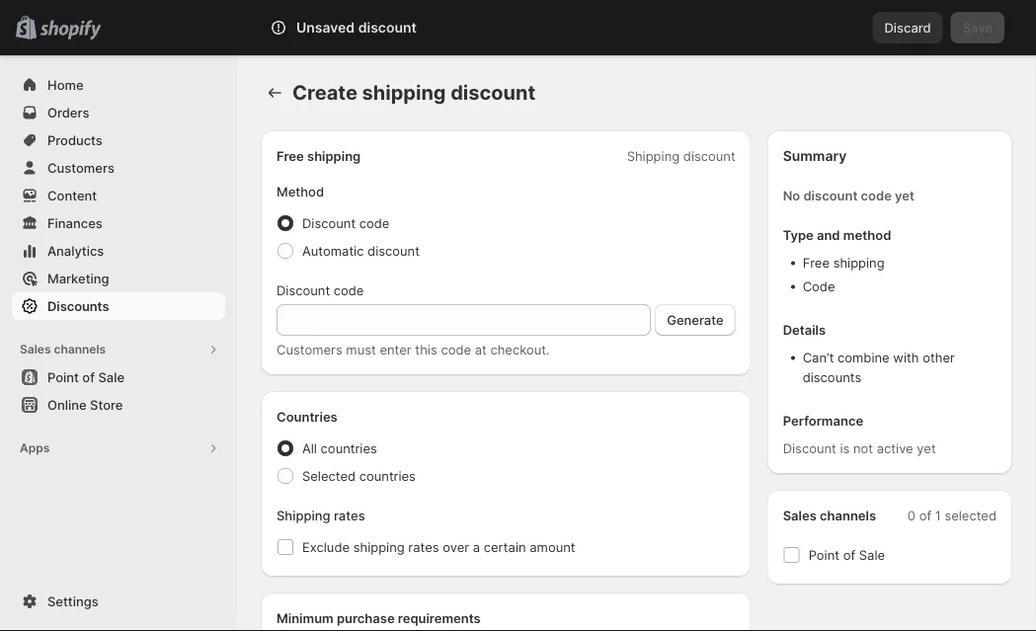Task type: describe. For each thing, give the bounding box(es) containing it.
must
[[346, 342, 376, 357]]

countries
[[277, 409, 338, 424]]

finances link
[[12, 210, 225, 237]]

apps
[[20, 441, 50, 456]]

unsaved
[[296, 19, 355, 36]]

selected
[[302, 468, 356, 484]]

amount
[[530, 540, 576, 555]]

content link
[[12, 182, 225, 210]]

1 vertical spatial of
[[920, 508, 932, 523]]

shipping discount
[[627, 148, 736, 164]]

orders
[[47, 105, 89, 120]]

settings link
[[12, 588, 225, 616]]

shipping for shipping rates
[[277, 508, 331, 523]]

unsaved discount
[[296, 19, 417, 36]]

method
[[844, 227, 892, 243]]

combine
[[838, 350, 890, 365]]

1 vertical spatial sales
[[783, 508, 817, 523]]

shipping for create shipping discount
[[362, 81, 446, 105]]

1
[[936, 508, 942, 523]]

performance
[[783, 413, 864, 428]]

checkout.
[[491, 342, 550, 357]]

discard
[[885, 20, 932, 35]]

0 vertical spatial discount
[[302, 215, 356, 231]]

code up method
[[861, 188, 892, 203]]

all
[[302, 441, 317, 456]]

shopify image
[[40, 20, 101, 40]]

1 horizontal spatial sale
[[860, 548, 886, 563]]

marketing link
[[12, 265, 225, 293]]

enter
[[380, 342, 412, 357]]

details
[[783, 322, 826, 338]]

point of sale inside button
[[47, 370, 125, 385]]

free shipping code
[[803, 255, 885, 294]]

apps button
[[12, 435, 225, 463]]

Discount code text field
[[277, 304, 651, 336]]

channels inside the sales channels button
[[54, 342, 106, 357]]

exclude shipping rates over a certain amount
[[302, 540, 576, 555]]

analytics
[[47, 243, 104, 258]]

search
[[269, 20, 312, 35]]

discount for unsaved discount
[[358, 19, 417, 36]]

at
[[475, 342, 487, 357]]

generate button
[[655, 304, 736, 336]]

shipping for free shipping code
[[834, 255, 885, 270]]

products link
[[12, 127, 225, 154]]

summary
[[783, 148, 847, 165]]

store
[[90, 397, 123, 413]]

customers link
[[12, 154, 225, 182]]

0 of 1 selected
[[908, 508, 997, 523]]

and
[[817, 227, 841, 243]]

point inside button
[[47, 370, 79, 385]]

1 vertical spatial discount code
[[277, 283, 364, 298]]

home
[[47, 77, 84, 92]]

of inside button
[[82, 370, 95, 385]]

active
[[877, 441, 914, 456]]

shipping for exclude shipping rates over a certain amount
[[354, 540, 405, 555]]

discount for no discount code yet
[[804, 188, 858, 203]]

1 horizontal spatial of
[[844, 548, 856, 563]]

create
[[293, 81, 358, 105]]

products
[[47, 132, 103, 148]]

automatic discount
[[302, 243, 420, 258]]

type
[[783, 227, 814, 243]]

1 vertical spatial point of sale
[[809, 548, 886, 563]]

save
[[963, 20, 993, 35]]

customers for customers
[[47, 160, 115, 175]]

can't combine with other discounts
[[803, 350, 956, 385]]

discount for automatic discount
[[368, 243, 420, 258]]

sales channels button
[[12, 336, 225, 364]]

purchase
[[337, 611, 395, 626]]

1 vertical spatial point
[[809, 548, 840, 563]]



Task type: vqa. For each thing, say whether or not it's contained in the screenshot.
Save BUTTON
yes



Task type: locate. For each thing, give the bounding box(es) containing it.
2 horizontal spatial of
[[920, 508, 932, 523]]

point of sale button
[[0, 364, 237, 391]]

over
[[443, 540, 470, 555]]

orders link
[[12, 99, 225, 127]]

shipping right exclude
[[354, 540, 405, 555]]

create shipping discount
[[293, 81, 536, 105]]

0 vertical spatial sales
[[20, 342, 51, 357]]

sales channels down is
[[783, 508, 877, 523]]

1 vertical spatial yet
[[917, 441, 937, 456]]

sale inside the point of sale link
[[98, 370, 125, 385]]

free
[[277, 148, 304, 164], [803, 255, 830, 270]]

1 vertical spatial countries
[[359, 468, 416, 484]]

sales down discount is not active yet
[[783, 508, 817, 523]]

1 vertical spatial sale
[[860, 548, 886, 563]]

1 horizontal spatial shipping
[[627, 148, 680, 164]]

shipping down method
[[834, 255, 885, 270]]

marketing
[[47, 271, 109, 286]]

customers
[[47, 160, 115, 175], [277, 342, 343, 357]]

save button
[[951, 12, 1005, 43]]

0 vertical spatial free
[[277, 148, 304, 164]]

discard button
[[873, 12, 944, 43]]

sales channels down discounts
[[20, 342, 106, 357]]

0 vertical spatial channels
[[54, 342, 106, 357]]

minimum purchase requirements
[[277, 611, 481, 626]]

is
[[841, 441, 850, 456]]

0 horizontal spatial sales
[[20, 342, 51, 357]]

online store link
[[12, 391, 225, 419]]

0 horizontal spatial of
[[82, 370, 95, 385]]

0 horizontal spatial shipping
[[277, 508, 331, 523]]

selected countries
[[302, 468, 416, 484]]

shipping rates
[[277, 508, 365, 523]]

1 vertical spatial sales channels
[[783, 508, 877, 523]]

0 horizontal spatial rates
[[334, 508, 365, 523]]

countries up selected countries
[[321, 441, 377, 456]]

exclude
[[302, 540, 350, 555]]

type and method
[[783, 227, 892, 243]]

1 horizontal spatial customers
[[277, 342, 343, 357]]

discount
[[358, 19, 417, 36], [451, 81, 536, 105], [684, 148, 736, 164], [804, 188, 858, 203], [368, 243, 420, 258]]

0 vertical spatial point of sale
[[47, 370, 125, 385]]

0 vertical spatial sales channels
[[20, 342, 106, 357]]

free shipping
[[277, 148, 361, 164]]

minimum
[[277, 611, 334, 626]]

can't
[[803, 350, 835, 365]]

discounts link
[[12, 293, 225, 320]]

0 vertical spatial point
[[47, 370, 79, 385]]

free for free shipping
[[277, 148, 304, 164]]

discount down the automatic
[[277, 283, 330, 298]]

online store button
[[0, 391, 237, 419]]

0 horizontal spatial customers
[[47, 160, 115, 175]]

0 horizontal spatial point
[[47, 370, 79, 385]]

sales channels inside the sales channels button
[[20, 342, 106, 357]]

1 vertical spatial discount
[[277, 283, 330, 298]]

code
[[803, 279, 836, 294]]

search button
[[237, 12, 810, 43]]

0 horizontal spatial point of sale
[[47, 370, 125, 385]]

0 vertical spatial of
[[82, 370, 95, 385]]

countries for selected countries
[[359, 468, 416, 484]]

0 horizontal spatial sales channels
[[20, 342, 106, 357]]

no discount code yet
[[783, 188, 915, 203]]

countries for all countries
[[321, 441, 377, 456]]

sales inside button
[[20, 342, 51, 357]]

not
[[854, 441, 874, 456]]

channels down discounts
[[54, 342, 106, 357]]

sales
[[20, 342, 51, 357], [783, 508, 817, 523]]

customers must enter this code at checkout.
[[277, 342, 550, 357]]

sale
[[98, 370, 125, 385], [860, 548, 886, 563]]

shipping for free shipping
[[307, 148, 361, 164]]

1 vertical spatial free
[[803, 255, 830, 270]]

home link
[[12, 71, 225, 99]]

point of sale
[[47, 370, 125, 385], [809, 548, 886, 563]]

sales down discounts
[[20, 342, 51, 357]]

requirements
[[398, 611, 481, 626]]

0 horizontal spatial sale
[[98, 370, 125, 385]]

0 vertical spatial shipping
[[627, 148, 680, 164]]

1 horizontal spatial sales channels
[[783, 508, 877, 523]]

discount code down the automatic
[[277, 283, 364, 298]]

other
[[923, 350, 956, 365]]

discount for shipping discount
[[684, 148, 736, 164]]

1 horizontal spatial sales
[[783, 508, 817, 523]]

0 horizontal spatial free
[[277, 148, 304, 164]]

method
[[277, 184, 324, 199]]

generate
[[667, 312, 724, 328]]

shipping
[[362, 81, 446, 105], [307, 148, 361, 164], [834, 255, 885, 270], [354, 540, 405, 555]]

code up 'automatic discount' at the top left of the page
[[360, 215, 390, 231]]

shipping
[[627, 148, 680, 164], [277, 508, 331, 523]]

1 vertical spatial customers
[[277, 342, 343, 357]]

shipping for shipping discount
[[627, 148, 680, 164]]

0 vertical spatial discount code
[[302, 215, 390, 231]]

2 vertical spatial discount
[[783, 441, 837, 456]]

free up the code at the right of the page
[[803, 255, 830, 270]]

customers down 'products'
[[47, 160, 115, 175]]

1 horizontal spatial free
[[803, 255, 830, 270]]

1 vertical spatial channels
[[820, 508, 877, 523]]

1 horizontal spatial channels
[[820, 508, 877, 523]]

rates up exclude
[[334, 508, 365, 523]]

code
[[861, 188, 892, 203], [360, 215, 390, 231], [334, 283, 364, 298], [441, 342, 471, 357]]

1 horizontal spatial point
[[809, 548, 840, 563]]

selected
[[945, 508, 997, 523]]

0 vertical spatial countries
[[321, 441, 377, 456]]

finances
[[47, 215, 103, 231]]

of
[[82, 370, 95, 385], [920, 508, 932, 523], [844, 548, 856, 563]]

with
[[894, 350, 920, 365]]

content
[[47, 188, 97, 203]]

sales channels
[[20, 342, 106, 357], [783, 508, 877, 523]]

customers for customers must enter this code at checkout.
[[277, 342, 343, 357]]

1 vertical spatial rates
[[409, 540, 439, 555]]

analytics link
[[12, 237, 225, 265]]

1 horizontal spatial rates
[[409, 540, 439, 555]]

discount code
[[302, 215, 390, 231], [277, 283, 364, 298]]

countries down "all countries"
[[359, 468, 416, 484]]

1 vertical spatial shipping
[[277, 508, 331, 523]]

this
[[415, 342, 438, 357]]

1 horizontal spatial point of sale
[[809, 548, 886, 563]]

online
[[47, 397, 87, 413]]

settings
[[47, 594, 98, 609]]

discount is not active yet
[[783, 441, 937, 456]]

rates
[[334, 508, 365, 523], [409, 540, 439, 555]]

yet
[[896, 188, 915, 203], [917, 441, 937, 456]]

rates left over
[[409, 540, 439, 555]]

automatic
[[302, 243, 364, 258]]

discounts
[[47, 298, 109, 314]]

2 vertical spatial of
[[844, 548, 856, 563]]

discount up the automatic
[[302, 215, 356, 231]]

point of sale link
[[12, 364, 225, 391]]

0 vertical spatial sale
[[98, 370, 125, 385]]

discount down performance
[[783, 441, 837, 456]]

countries
[[321, 441, 377, 456], [359, 468, 416, 484]]

discount code up the automatic
[[302, 215, 390, 231]]

code left the at
[[441, 342, 471, 357]]

free inside the free shipping code
[[803, 255, 830, 270]]

online store
[[47, 397, 123, 413]]

1 horizontal spatial yet
[[917, 441, 937, 456]]

customers left must
[[277, 342, 343, 357]]

0 vertical spatial yet
[[896, 188, 915, 203]]

free up method on the left top of the page
[[277, 148, 304, 164]]

certain
[[484, 540, 526, 555]]

0 vertical spatial customers
[[47, 160, 115, 175]]

shipping right the create
[[362, 81, 446, 105]]

0 horizontal spatial yet
[[896, 188, 915, 203]]

no
[[783, 188, 801, 203]]

free for free shipping code
[[803, 255, 830, 270]]

shipping inside the free shipping code
[[834, 255, 885, 270]]

code down 'automatic discount' at the top left of the page
[[334, 283, 364, 298]]

shipping up method on the left top of the page
[[307, 148, 361, 164]]

point
[[47, 370, 79, 385], [809, 548, 840, 563]]

discounts
[[803, 370, 862, 385]]

channels left 0
[[820, 508, 877, 523]]

0
[[908, 508, 916, 523]]

a
[[473, 540, 480, 555]]

discount
[[302, 215, 356, 231], [277, 283, 330, 298], [783, 441, 837, 456]]

all countries
[[302, 441, 377, 456]]

0 horizontal spatial channels
[[54, 342, 106, 357]]

0 vertical spatial rates
[[334, 508, 365, 523]]



